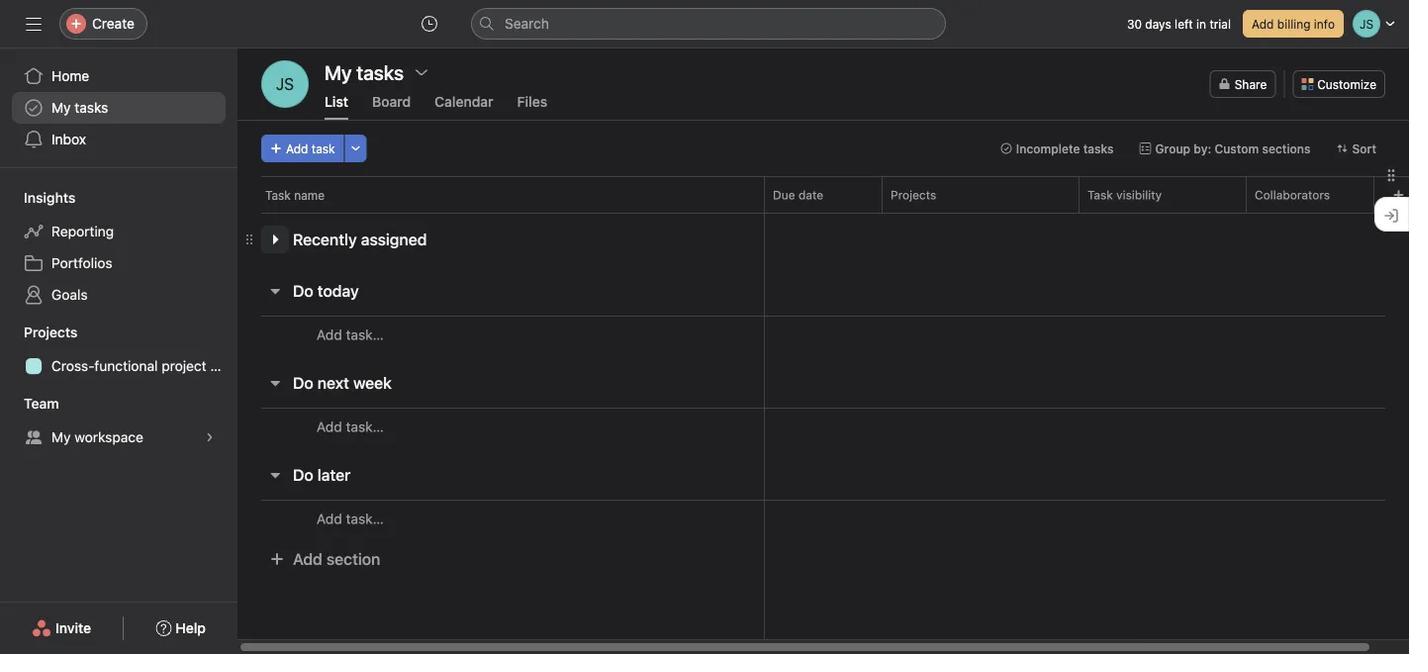 Task type: vqa. For each thing, say whether or not it's contained in the screenshot.
linked projects for Consider updating your project progress cell
no



Task type: locate. For each thing, give the bounding box(es) containing it.
customize
[[1318, 77, 1377, 91]]

section
[[327, 550, 380, 569]]

1 task… from the top
[[346, 327, 384, 343]]

1 do from the top
[[293, 282, 314, 300]]

0 vertical spatial add task…
[[317, 327, 384, 343]]

add task… button down today
[[317, 324, 384, 346]]

0 vertical spatial task…
[[346, 327, 384, 343]]

more actions image
[[350, 143, 362, 154]]

2 do from the top
[[293, 374, 314, 393]]

insights button
[[0, 188, 76, 208]]

help
[[175, 620, 206, 637]]

sort button
[[1328, 135, 1386, 162]]

0 vertical spatial add task… row
[[238, 316, 1410, 353]]

by:
[[1194, 142, 1212, 155]]

collapse task list for this section image
[[267, 375, 283, 391], [267, 467, 283, 483]]

do left later
[[293, 466, 314, 485]]

1 vertical spatial tasks
[[1084, 142, 1114, 155]]

left
[[1175, 17, 1194, 31]]

add field image
[[1393, 189, 1405, 201]]

add task… down do next week button
[[317, 419, 384, 435]]

collapse task list for this section image left do later
[[267, 467, 283, 483]]

tasks for incomplete tasks
[[1084, 142, 1114, 155]]

add down do today
[[317, 327, 342, 343]]

do right collapse task list for this section image
[[293, 282, 314, 300]]

do left next
[[293, 374, 314, 393]]

insights
[[24, 190, 76, 206]]

add
[[1252, 17, 1274, 31], [286, 142, 308, 155], [317, 327, 342, 343], [317, 419, 342, 435], [317, 511, 342, 527], [293, 550, 323, 569]]

do for do today
[[293, 282, 314, 300]]

3 add task… row from the top
[[238, 500, 1410, 538]]

do inside do later button
[[293, 466, 314, 485]]

share
[[1235, 77, 1267, 91]]

1 vertical spatial projects
[[24, 324, 78, 341]]

task for task name
[[265, 188, 291, 202]]

team
[[24, 395, 59, 412]]

task…
[[346, 327, 384, 343], [346, 419, 384, 435], [346, 511, 384, 527]]

tasks down home
[[75, 99, 108, 116]]

0 vertical spatial my
[[51, 99, 71, 116]]

do today button
[[293, 273, 359, 309]]

my tasks link
[[12, 92, 226, 124]]

task… down week
[[346, 419, 384, 435]]

30
[[1127, 17, 1142, 31]]

my
[[51, 99, 71, 116], [51, 429, 71, 445]]

do inside do today button
[[293, 282, 314, 300]]

see details, my workspace image
[[204, 432, 216, 443]]

0 horizontal spatial projects
[[24, 324, 78, 341]]

1 my from the top
[[51, 99, 71, 116]]

2 add task… from the top
[[317, 419, 384, 435]]

1 collapse task list for this section image from the top
[[267, 375, 283, 391]]

name
[[294, 188, 325, 202]]

task… up week
[[346, 327, 384, 343]]

do inside do next week button
[[293, 374, 314, 393]]

add task… up section
[[317, 511, 384, 527]]

2 add task… row from the top
[[238, 408, 1410, 445]]

home link
[[12, 60, 226, 92]]

0 vertical spatial collapse task list for this section image
[[267, 375, 283, 391]]

group
[[1156, 142, 1191, 155]]

0 vertical spatial do
[[293, 282, 314, 300]]

3 add task… from the top
[[317, 511, 384, 527]]

functional
[[94, 358, 158, 374]]

0 horizontal spatial task
[[265, 188, 291, 202]]

task inside column header
[[265, 188, 291, 202]]

add task button
[[261, 135, 344, 162]]

portfolios
[[51, 255, 112, 271]]

add task… button down do next week button
[[317, 416, 384, 438]]

1 vertical spatial add task… row
[[238, 408, 1410, 445]]

date
[[799, 188, 824, 202]]

add task… for today
[[317, 327, 384, 343]]

2 vertical spatial add task…
[[317, 511, 384, 527]]

1 add task… row from the top
[[238, 316, 1410, 353]]

2 vertical spatial add task… row
[[238, 500, 1410, 538]]

2 collapse task list for this section image from the top
[[267, 467, 283, 483]]

2 add task… button from the top
[[317, 416, 384, 438]]

plan
[[210, 358, 237, 374]]

task left visibility
[[1088, 188, 1113, 202]]

1 task from the left
[[265, 188, 291, 202]]

2 task from the left
[[1088, 188, 1113, 202]]

my down the team
[[51, 429, 71, 445]]

1 horizontal spatial task
[[1088, 188, 1113, 202]]

task left the name
[[265, 188, 291, 202]]

add task…
[[317, 327, 384, 343], [317, 419, 384, 435], [317, 511, 384, 527]]

show options image
[[414, 64, 430, 80]]

tasks
[[75, 99, 108, 116], [1084, 142, 1114, 155]]

1 vertical spatial do
[[293, 374, 314, 393]]

add task… down today
[[317, 327, 384, 343]]

add task… button
[[317, 324, 384, 346], [317, 416, 384, 438], [317, 508, 384, 530]]

2 my from the top
[[51, 429, 71, 445]]

add section
[[293, 550, 380, 569]]

list
[[325, 94, 348, 110]]

portfolios link
[[12, 247, 226, 279]]

1 add task… button from the top
[[317, 324, 384, 346]]

search
[[505, 15, 549, 32]]

1 add task… from the top
[[317, 327, 384, 343]]

sections
[[1263, 142, 1311, 155]]

visibility
[[1117, 188, 1162, 202]]

customize button
[[1293, 70, 1386, 98]]

do next week
[[293, 374, 392, 393]]

tasks right incomplete
[[1084, 142, 1114, 155]]

task for task visibility
[[1088, 188, 1113, 202]]

do today
[[293, 282, 359, 300]]

team button
[[0, 394, 59, 414]]

home
[[51, 68, 89, 84]]

task… up section
[[346, 511, 384, 527]]

1 vertical spatial my
[[51, 429, 71, 445]]

1 horizontal spatial projects
[[891, 188, 937, 202]]

add task… button for next
[[317, 416, 384, 438]]

my inside global element
[[51, 99, 71, 116]]

2 vertical spatial do
[[293, 466, 314, 485]]

row
[[238, 176, 1410, 213], [261, 212, 1410, 214]]

task
[[312, 142, 335, 155]]

my up the 'inbox'
[[51, 99, 71, 116]]

collapse task list for this section image left next
[[267, 375, 283, 391]]

history image
[[422, 16, 438, 32]]

tasks inside global element
[[75, 99, 108, 116]]

task
[[265, 188, 291, 202], [1088, 188, 1113, 202]]

board
[[372, 94, 411, 110]]

2 vertical spatial add task… button
[[317, 508, 384, 530]]

my inside teams element
[[51, 429, 71, 445]]

add task… row
[[238, 316, 1410, 353], [238, 408, 1410, 445], [238, 500, 1410, 538]]

0 vertical spatial tasks
[[75, 99, 108, 116]]

search list box
[[471, 8, 946, 40]]

1 vertical spatial collapse task list for this section image
[[267, 467, 283, 483]]

add up add section button
[[317, 511, 342, 527]]

add task
[[286, 142, 335, 155]]

reporting link
[[12, 216, 226, 247]]

add task… button up section
[[317, 508, 384, 530]]

0 horizontal spatial tasks
[[75, 99, 108, 116]]

projects button
[[0, 323, 78, 343]]

1 horizontal spatial tasks
[[1084, 142, 1114, 155]]

workspace
[[75, 429, 143, 445]]

do
[[293, 282, 314, 300], [293, 374, 314, 393], [293, 466, 314, 485]]

3 task… from the top
[[346, 511, 384, 527]]

2 vertical spatial task…
[[346, 511, 384, 527]]

add task… button for today
[[317, 324, 384, 346]]

tasks inside dropdown button
[[1084, 142, 1114, 155]]

3 add task… button from the top
[[317, 508, 384, 530]]

0 vertical spatial add task… button
[[317, 324, 384, 346]]

info
[[1314, 17, 1335, 31]]

1 vertical spatial add task… button
[[317, 416, 384, 438]]

task name column header
[[261, 176, 770, 213]]

add left section
[[293, 550, 323, 569]]

1 vertical spatial add task…
[[317, 419, 384, 435]]

create
[[92, 15, 135, 32]]

my tasks
[[325, 60, 404, 84]]

2 task… from the top
[[346, 419, 384, 435]]

3 do from the top
[[293, 466, 314, 485]]

do later button
[[293, 457, 351, 493]]

1 vertical spatial task…
[[346, 419, 384, 435]]

projects
[[891, 188, 937, 202], [24, 324, 78, 341]]

teams element
[[0, 386, 238, 457]]



Task type: describe. For each thing, give the bounding box(es) containing it.
due
[[773, 188, 795, 202]]

insights element
[[0, 180, 238, 315]]

create button
[[59, 8, 147, 40]]

project
[[162, 358, 207, 374]]

files
[[517, 94, 548, 110]]

recently assigned button
[[293, 222, 427, 257]]

do next week button
[[293, 365, 392, 401]]

add task… row for do later
[[238, 500, 1410, 538]]

tasks for my tasks
[[75, 99, 108, 116]]

board link
[[372, 94, 411, 120]]

add task… for later
[[317, 511, 384, 527]]

my for my workspace
[[51, 429, 71, 445]]

my for my tasks
[[51, 99, 71, 116]]

global element
[[0, 49, 238, 167]]

calendar link
[[435, 94, 494, 120]]

add billing info
[[1252, 17, 1335, 31]]

invite
[[55, 620, 91, 637]]

expand task list for this section image
[[267, 232, 283, 247]]

trial
[[1210, 17, 1231, 31]]

add billing info button
[[1243, 10, 1344, 38]]

recently
[[293, 230, 357, 249]]

add left "task"
[[286, 142, 308, 155]]

task… for later
[[346, 511, 384, 527]]

my tasks
[[51, 99, 108, 116]]

billing
[[1278, 17, 1311, 31]]

add left billing on the top
[[1252, 17, 1274, 31]]

days
[[1146, 17, 1172, 31]]

inbox
[[51, 131, 86, 147]]

js button
[[261, 60, 309, 108]]

later
[[318, 466, 351, 485]]

in
[[1197, 17, 1207, 31]]

cross-
[[51, 358, 94, 374]]

next
[[318, 374, 349, 393]]

cross-functional project plan
[[51, 358, 237, 374]]

collapse task list for this section image
[[267, 283, 283, 299]]

incomplete tasks
[[1016, 142, 1114, 155]]

due date
[[773, 188, 824, 202]]

goals
[[51, 287, 88, 303]]

0 vertical spatial projects
[[891, 188, 937, 202]]

my workspace
[[51, 429, 143, 445]]

sort
[[1353, 142, 1377, 155]]

projects inside projects dropdown button
[[24, 324, 78, 341]]

add task… row for do next week
[[238, 408, 1410, 445]]

task… for next
[[346, 419, 384, 435]]

inbox link
[[12, 124, 226, 155]]

incomplete
[[1016, 142, 1080, 155]]

group by: custom sections
[[1156, 142, 1311, 155]]

projects element
[[0, 315, 238, 386]]

my workspace link
[[12, 422, 226, 453]]

week
[[353, 374, 392, 393]]

calendar
[[435, 94, 494, 110]]

task… for today
[[346, 327, 384, 343]]

do for do next week
[[293, 374, 314, 393]]

goals link
[[12, 279, 226, 311]]

do later
[[293, 466, 351, 485]]

share button
[[1210, 70, 1276, 98]]

collapse task list for this section image for do next week
[[267, 375, 283, 391]]

js
[[276, 75, 294, 94]]

add task… row for do today
[[238, 316, 1410, 353]]

reporting
[[51, 223, 114, 240]]

row containing task name
[[238, 176, 1410, 213]]

recently assigned
[[293, 230, 427, 249]]

assigned
[[361, 230, 427, 249]]

add task… button for later
[[317, 508, 384, 530]]

collaborators
[[1255, 188, 1331, 202]]

add task… for next
[[317, 419, 384, 435]]

help button
[[143, 611, 219, 646]]

group by: custom sections button
[[1131, 135, 1320, 162]]

task visibility
[[1088, 188, 1162, 202]]

task name
[[265, 188, 325, 202]]

add section button
[[261, 541, 388, 577]]

invite button
[[19, 611, 104, 646]]

hide sidebar image
[[26, 16, 42, 32]]

cross-functional project plan link
[[12, 350, 237, 382]]

do for do later
[[293, 466, 314, 485]]

add down next
[[317, 419, 342, 435]]

search button
[[471, 8, 946, 40]]

today
[[318, 282, 359, 300]]

files link
[[517, 94, 548, 120]]

collapse task list for this section image for do later
[[267, 467, 283, 483]]

incomplete tasks button
[[992, 135, 1123, 162]]

list link
[[325, 94, 348, 120]]

custom
[[1215, 142, 1259, 155]]

30 days left in trial
[[1127, 17, 1231, 31]]



